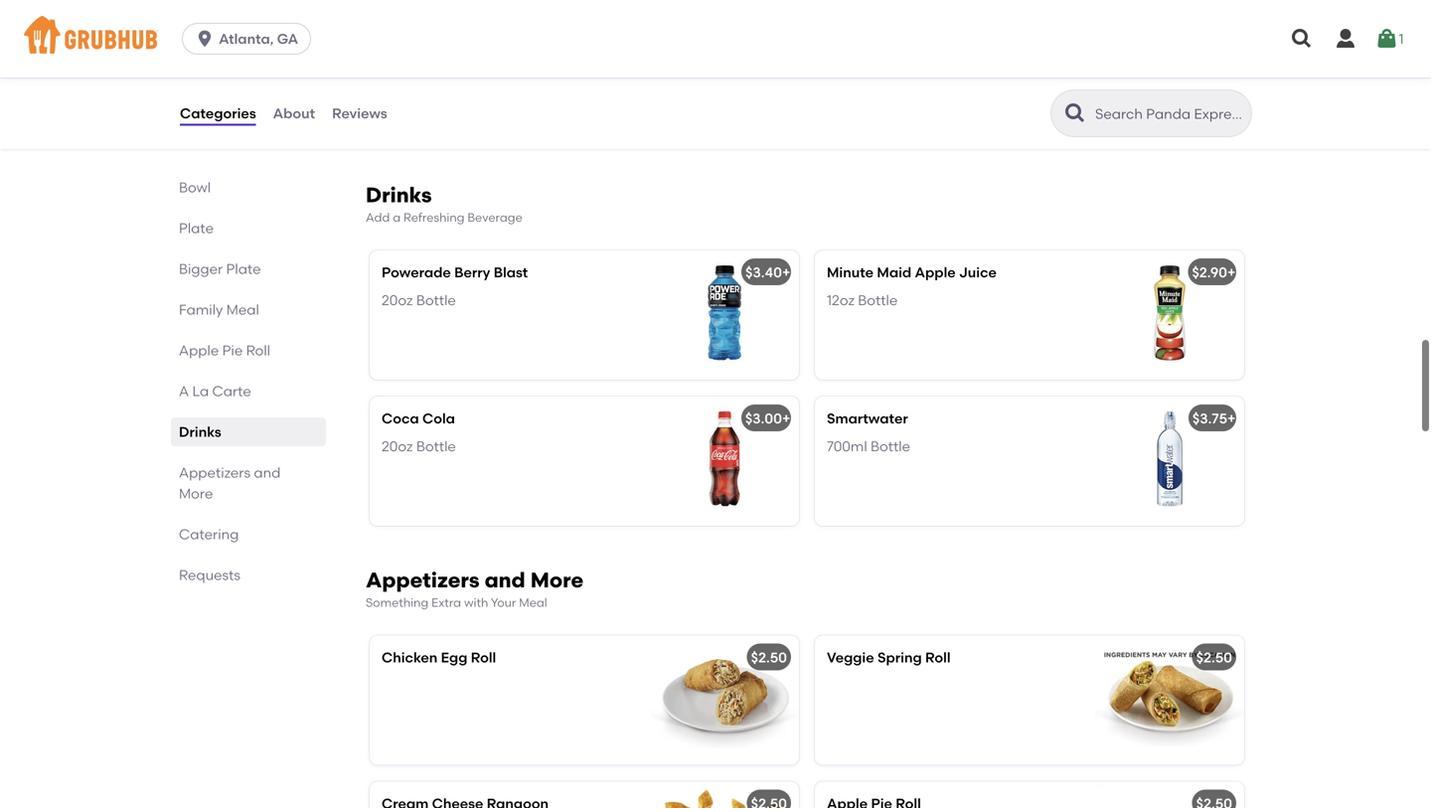 Task type: locate. For each thing, give the bounding box(es) containing it.
and inside appetizers and more something extra with your meal
[[485, 568, 526, 593]]

1 horizontal spatial more
[[531, 568, 584, 593]]

0 horizontal spatial svg image
[[1291, 27, 1315, 51]]

1 20oz from the top
[[382, 292, 413, 309]]

$2.50
[[751, 649, 788, 666], [1197, 649, 1233, 666]]

0 horizontal spatial plate
[[179, 220, 214, 237]]

juice
[[960, 264, 997, 281]]

700ml
[[827, 438, 868, 455]]

0 horizontal spatial drinks
[[179, 424, 221, 441]]

2 20oz from the top
[[382, 438, 413, 455]]

1 $2.50 from the left
[[751, 649, 788, 666]]

1 horizontal spatial and
[[485, 568, 526, 593]]

appetizers up catering
[[179, 464, 251, 481]]

1 horizontal spatial svg image
[[1376, 27, 1400, 51]]

svg image
[[1291, 27, 1315, 51], [1334, 27, 1358, 51]]

1 horizontal spatial roll
[[471, 649, 496, 666]]

apple
[[915, 264, 956, 281], [179, 342, 219, 359]]

0 horizontal spatial meal
[[226, 301, 259, 318]]

drinks up a
[[366, 182, 432, 208]]

apple left pie
[[179, 342, 219, 359]]

svg image inside 1 button
[[1376, 27, 1400, 51]]

powerade
[[382, 264, 451, 281]]

bottle down powerade berry blast
[[417, 292, 456, 309]]

appetizers for appetizers and more something extra with your meal
[[366, 568, 480, 593]]

2 20oz bottle from the top
[[382, 438, 456, 455]]

$3.00
[[746, 410, 783, 427]]

1 horizontal spatial $2.50
[[1197, 649, 1233, 666]]

drinks inside drinks add a refreshing beverage
[[366, 182, 432, 208]]

1 svg image from the left
[[1291, 27, 1315, 51]]

more
[[179, 485, 213, 502], [531, 568, 584, 593]]

20oz down powerade
[[382, 292, 413, 309]]

minute
[[827, 264, 874, 281]]

1 vertical spatial meal
[[519, 596, 548, 610]]

more for appetizers and more something extra with your meal
[[531, 568, 584, 593]]

20oz
[[382, 292, 413, 309], [382, 438, 413, 455]]

bottle for cola
[[417, 438, 456, 455]]

1 horizontal spatial appetizers
[[366, 568, 480, 593]]

0 horizontal spatial roll
[[246, 342, 270, 359]]

+
[[783, 264, 791, 281], [1228, 264, 1236, 281], [783, 410, 791, 427], [1228, 410, 1236, 427]]

0 vertical spatial apple
[[915, 264, 956, 281]]

0 horizontal spatial appetizers
[[179, 464, 251, 481]]

appetizers inside appetizers and more something extra with your meal
[[366, 568, 480, 593]]

chicken egg roll image
[[650, 636, 800, 765]]

1 vertical spatial and
[[485, 568, 526, 593]]

coca cola image
[[650, 397, 800, 526]]

20oz for powerade
[[382, 292, 413, 309]]

20oz bottle down coca cola
[[382, 438, 456, 455]]

0 vertical spatial and
[[254, 464, 281, 481]]

$2.50 for veggie spring roll
[[1197, 649, 1233, 666]]

atlanta, ga button
[[182, 23, 319, 55]]

veggie spring roll
[[827, 649, 951, 666]]

drinks add a refreshing beverage
[[366, 182, 523, 225]]

bottle down maid
[[858, 292, 898, 309]]

1 horizontal spatial meal
[[519, 596, 548, 610]]

roll
[[246, 342, 270, 359], [471, 649, 496, 666], [926, 649, 951, 666]]

appetizers
[[179, 464, 251, 481], [366, 568, 480, 593]]

0 vertical spatial drinks
[[366, 182, 432, 208]]

1 horizontal spatial plate
[[226, 261, 261, 277]]

meal right 'family'
[[226, 301, 259, 318]]

proceed to checkout
[[1189, 469, 1334, 486]]

appetizers inside appetizers and more
[[179, 464, 251, 481]]

svg image inside the atlanta, ga button
[[195, 29, 215, 49]]

1 vertical spatial appetizers
[[366, 568, 480, 593]]

blast
[[494, 264, 528, 281]]

minute maid apple juice
[[827, 264, 997, 281]]

+ for $3.75
[[1228, 410, 1236, 427]]

20oz bottle down powerade
[[382, 292, 456, 309]]

bigger plate
[[179, 261, 261, 277]]

more inside appetizers and more something extra with your meal
[[531, 568, 584, 593]]

and inside appetizers and more
[[254, 464, 281, 481]]

2 horizontal spatial roll
[[926, 649, 951, 666]]

a la carte
[[179, 383, 251, 400]]

extra
[[432, 596, 461, 610]]

Search Panda Express (3101) search field
[[1094, 104, 1246, 123]]

cola
[[423, 410, 455, 427]]

white steamed rice image
[[650, 12, 800, 142]]

drinks
[[366, 182, 432, 208], [179, 424, 221, 441]]

1 vertical spatial 20oz
[[382, 438, 413, 455]]

plate down the 'bowl'
[[179, 220, 214, 237]]

chicken egg roll
[[382, 649, 496, 666]]

appetizers and more
[[179, 464, 281, 502]]

roll right "egg"
[[471, 649, 496, 666]]

svg image for 1
[[1376, 27, 1400, 51]]

meal
[[226, 301, 259, 318], [519, 596, 548, 610]]

bottle down 'cola'
[[417, 438, 456, 455]]

cream cheese rangoon image
[[650, 782, 800, 808]]

1 horizontal spatial apple
[[915, 264, 956, 281]]

0 vertical spatial more
[[179, 485, 213, 502]]

main navigation navigation
[[0, 0, 1432, 78]]

family
[[179, 301, 223, 318]]

catering
[[179, 526, 239, 543]]

plate right bigger
[[226, 261, 261, 277]]

bottle
[[417, 292, 456, 309], [858, 292, 898, 309], [417, 438, 456, 455], [871, 438, 911, 455]]

meal right your on the left of the page
[[519, 596, 548, 610]]

1 20oz bottle from the top
[[382, 292, 456, 309]]

1 vertical spatial 20oz bottle
[[382, 438, 456, 455]]

ga
[[277, 30, 298, 47]]

roll right pie
[[246, 342, 270, 359]]

20oz for coca
[[382, 438, 413, 455]]

drinks for drinks
[[179, 424, 221, 441]]

0 horizontal spatial and
[[254, 464, 281, 481]]

0 vertical spatial 20oz
[[382, 292, 413, 309]]

appetizers and more something extra with your meal
[[366, 568, 584, 610]]

1 vertical spatial drinks
[[179, 424, 221, 441]]

20oz bottle
[[382, 292, 456, 309], [382, 438, 456, 455]]

1 vertical spatial apple
[[179, 342, 219, 359]]

$3.00 +
[[746, 410, 791, 427]]

+ for $3.00
[[783, 410, 791, 427]]

appetizers up extra
[[366, 568, 480, 593]]

roll for chicken egg roll
[[471, 649, 496, 666]]

0 horizontal spatial $2.50
[[751, 649, 788, 666]]

smartwater
[[827, 410, 909, 427]]

0 vertical spatial 20oz bottle
[[382, 292, 456, 309]]

svg image for atlanta, ga
[[195, 29, 215, 49]]

$2.90 +
[[1193, 264, 1236, 281]]

family meal
[[179, 301, 259, 318]]

proceed to checkout button
[[1128, 459, 1395, 495]]

svg image
[[1376, 27, 1400, 51], [195, 29, 215, 49]]

drinks down la
[[179, 424, 221, 441]]

roll for veggie spring roll
[[926, 649, 951, 666]]

0 horizontal spatial svg image
[[195, 29, 215, 49]]

0 vertical spatial plate
[[179, 220, 214, 237]]

with
[[464, 596, 489, 610]]

1 horizontal spatial drinks
[[366, 182, 432, 208]]

chicken
[[382, 649, 438, 666]]

apple right maid
[[915, 264, 956, 281]]

roll right spring
[[926, 649, 951, 666]]

+ for $3.40
[[783, 264, 791, 281]]

2 $2.50 from the left
[[1197, 649, 1233, 666]]

0 vertical spatial appetizers
[[179, 464, 251, 481]]

1 button
[[1376, 21, 1405, 57]]

atlanta,
[[219, 30, 274, 47]]

more inside appetizers and more
[[179, 485, 213, 502]]

0 horizontal spatial more
[[179, 485, 213, 502]]

1 horizontal spatial svg image
[[1334, 27, 1358, 51]]

700ml bottle
[[827, 438, 911, 455]]

and
[[254, 464, 281, 481], [485, 568, 526, 593]]

$3.75 +
[[1193, 410, 1236, 427]]

12oz bottle
[[827, 292, 898, 309]]

about button
[[272, 78, 316, 149]]

0 horizontal spatial apple
[[179, 342, 219, 359]]

20oz down coca
[[382, 438, 413, 455]]

1 vertical spatial more
[[531, 568, 584, 593]]

plate
[[179, 220, 214, 237], [226, 261, 261, 277]]



Task type: describe. For each thing, give the bounding box(es) containing it.
something
[[366, 596, 429, 610]]

more for appetizers and more
[[179, 485, 213, 502]]

roll for apple pie roll
[[246, 342, 270, 359]]

proceed
[[1189, 469, 1247, 486]]

berry
[[455, 264, 491, 281]]

powerade berry blast image
[[650, 250, 800, 380]]

reviews
[[332, 105, 388, 122]]

pie
[[222, 342, 243, 359]]

bowl
[[179, 179, 211, 196]]

veggie
[[827, 649, 875, 666]]

veggie spring roll image
[[1096, 636, 1245, 765]]

apple pie roll image
[[1096, 782, 1245, 808]]

reviews button
[[331, 78, 389, 149]]

powerade berry blast
[[382, 264, 528, 281]]

apple pie roll
[[179, 342, 270, 359]]

$3.40
[[746, 264, 783, 281]]

12oz
[[827, 292, 855, 309]]

atlanta, ga
[[219, 30, 298, 47]]

add
[[366, 210, 390, 225]]

bottle down smartwater
[[871, 438, 911, 455]]

$3.40 +
[[746, 264, 791, 281]]

refreshing
[[404, 210, 465, 225]]

about
[[273, 105, 315, 122]]

$2.50 for chicken egg roll
[[751, 649, 788, 666]]

and for appetizers and more
[[254, 464, 281, 481]]

+ for $2.90
[[1228, 264, 1236, 281]]

20oz bottle for coca
[[382, 438, 456, 455]]

0 vertical spatial meal
[[226, 301, 259, 318]]

$2.90
[[1193, 264, 1228, 281]]

smartwater image
[[1096, 397, 1245, 526]]

1 vertical spatial plate
[[226, 261, 261, 277]]

$3.75
[[1193, 410, 1228, 427]]

carte
[[212, 383, 251, 400]]

minute maid apple juice image
[[1096, 250, 1245, 380]]

bottle for berry
[[417, 292, 456, 309]]

your
[[491, 596, 516, 610]]

coca cola
[[382, 410, 455, 427]]

to
[[1250, 469, 1264, 486]]

a
[[179, 383, 189, 400]]

appetizers for appetizers and more
[[179, 464, 251, 481]]

la
[[192, 383, 209, 400]]

20oz bottle for powerade
[[382, 292, 456, 309]]

categories button
[[179, 78, 257, 149]]

meal inside appetizers and more something extra with your meal
[[519, 596, 548, 610]]

beverage
[[468, 210, 523, 225]]

checkout
[[1267, 469, 1334, 486]]

and for appetizers and more something extra with your meal
[[485, 568, 526, 593]]

drinks for drinks add a refreshing beverage
[[366, 182, 432, 208]]

requests
[[179, 567, 241, 584]]

maid
[[877, 264, 912, 281]]

1
[[1400, 30, 1405, 47]]

a
[[393, 210, 401, 225]]

bigger
[[179, 261, 223, 277]]

2 svg image from the left
[[1334, 27, 1358, 51]]

categories
[[180, 105, 256, 122]]

search icon image
[[1064, 101, 1088, 125]]

egg
[[441, 649, 468, 666]]

spring
[[878, 649, 922, 666]]

bottle for maid
[[858, 292, 898, 309]]

coca
[[382, 410, 419, 427]]



Task type: vqa. For each thing, say whether or not it's contained in the screenshot.
Appetizers in Appetizers and More
yes



